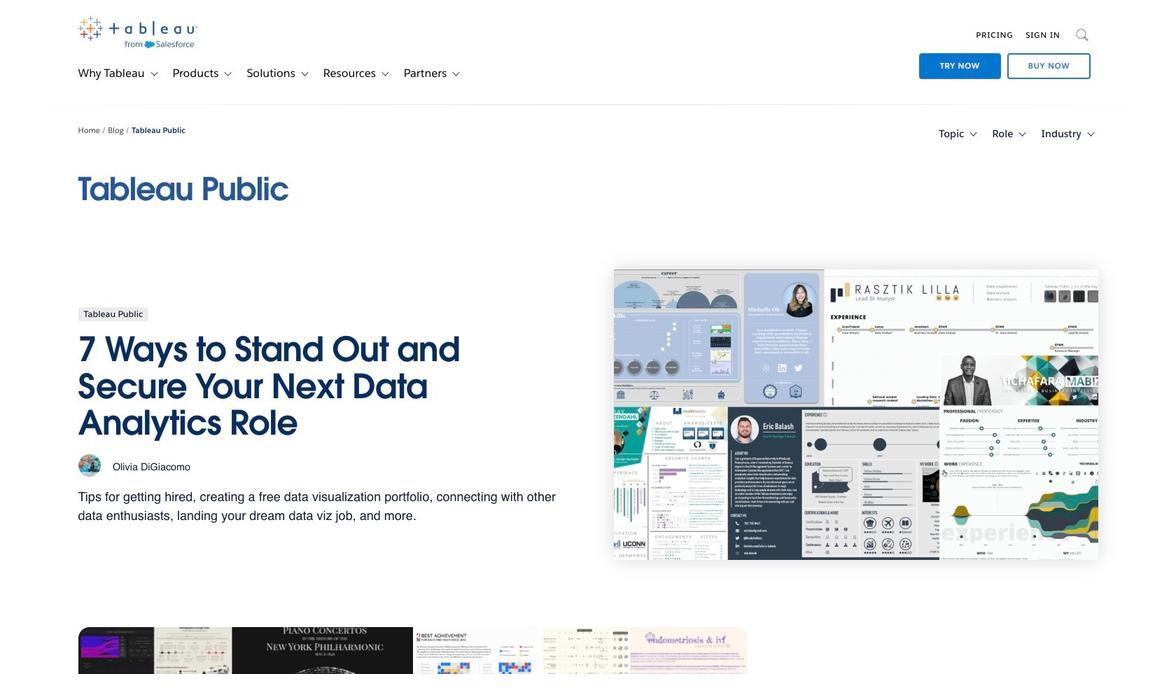 Task type: locate. For each thing, give the bounding box(es) containing it.
tableau, from salesforce image
[[78, 16, 197, 48]]

navigation
[[892, 20, 1091, 82]]

1 horizontal spatial menu toggle image
[[297, 67, 310, 80]]

navigation inside main element
[[892, 20, 1091, 82]]

2 menu toggle image from the left
[[297, 67, 310, 80]]

menu toggle image
[[221, 67, 233, 80], [297, 67, 310, 80]]

1 menu toggle image from the left
[[221, 67, 233, 80]]

0 horizontal spatial menu toggle image
[[221, 67, 233, 80]]

menu toggle image
[[147, 67, 159, 80], [378, 67, 391, 80], [449, 67, 462, 80], [967, 128, 979, 140], [1016, 128, 1028, 140], [1084, 128, 1096, 140]]



Task type: vqa. For each thing, say whether or not it's contained in the screenshot.
The From
no



Task type: describe. For each thing, give the bounding box(es) containing it.
main element
[[46, 0, 1131, 104]]

olivia digiacomo image
[[78, 455, 100, 477]]



